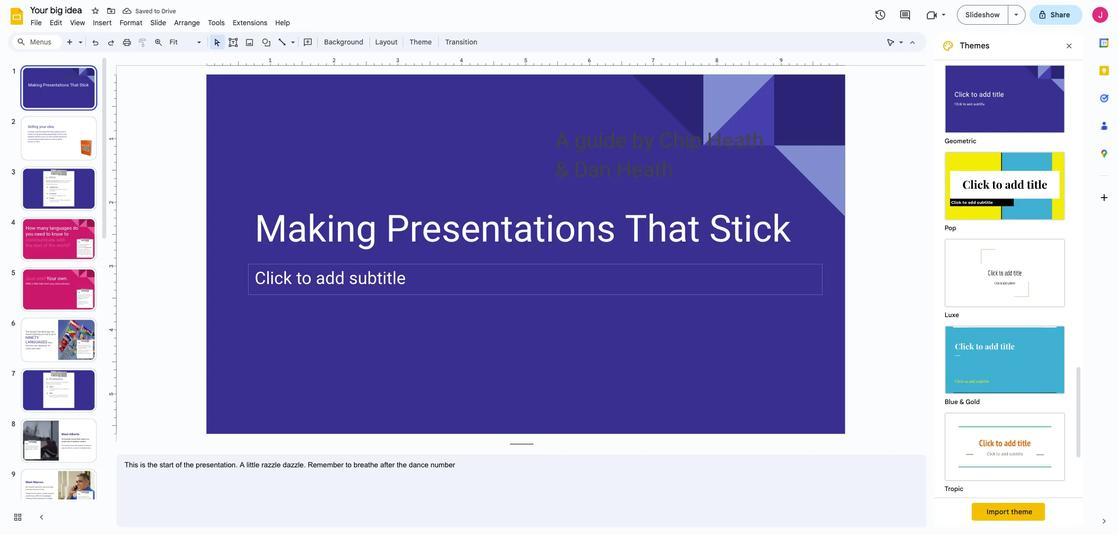 Task type: describe. For each thing, give the bounding box(es) containing it.
new slide with layout image
[[76, 36, 83, 39]]

import theme button
[[972, 503, 1045, 521]]

main toolbar
[[36, 0, 483, 437]]

Star checkbox
[[88, 4, 102, 18]]

insert image image
[[244, 35, 255, 49]]

select line image
[[289, 36, 295, 39]]

Pop radio
[[940, 147, 1071, 234]]

Blue & Gold radio
[[940, 321, 1071, 408]]

theme
[[410, 38, 432, 46]]

import theme
[[987, 508, 1033, 517]]

menu bar inside menu bar banner
[[27, 13, 294, 29]]

slideshow button
[[958, 5, 1009, 25]]

drive
[[161, 7, 176, 15]]

saved
[[135, 7, 153, 15]]

import
[[987, 508, 1010, 517]]

tools menu item
[[204, 17, 229, 29]]

share
[[1051, 10, 1071, 19]]

Zoom field
[[167, 35, 206, 49]]

tab list inside menu bar banner
[[1091, 29, 1119, 508]]

transition
[[445, 38, 478, 46]]

Menus field
[[12, 35, 62, 49]]

slide
[[150, 18, 166, 27]]

help
[[275, 18, 290, 27]]

mode and view toolbar
[[883, 32, 921, 52]]

format
[[120, 18, 143, 27]]

background
[[324, 38, 364, 46]]

insert
[[93, 18, 112, 27]]

format menu item
[[116, 17, 147, 29]]

view menu item
[[66, 17, 89, 29]]

view
[[70, 18, 85, 27]]

layout button
[[372, 35, 401, 49]]

&
[[960, 398, 965, 406]]

pop
[[945, 224, 957, 232]]

arrange
[[174, 18, 200, 27]]

themes section
[[935, 32, 1083, 535]]

Tropic radio
[[940, 408, 1071, 495]]

saved to drive button
[[120, 4, 179, 18]]

menu bar banner
[[0, 0, 1119, 535]]

presentation options image
[[1015, 14, 1019, 16]]

gold
[[966, 398, 980, 406]]

layout
[[375, 38, 398, 46]]

arrange menu item
[[170, 17, 204, 29]]



Task type: vqa. For each thing, say whether or not it's contained in the screenshot.
shadow
no



Task type: locate. For each thing, give the bounding box(es) containing it.
to
[[154, 7, 160, 15]]

theme button
[[405, 35, 437, 49]]

background button
[[320, 35, 368, 49]]

tab list
[[1091, 29, 1119, 508]]

navigation
[[0, 56, 109, 535]]

theme
[[1012, 508, 1033, 517]]

themes application
[[0, 0, 1119, 535]]

edit
[[50, 18, 62, 27]]

Rename text field
[[27, 4, 87, 16]]

extensions
[[233, 18, 268, 27]]

blue & gold
[[945, 398, 980, 406]]

edit menu item
[[46, 17, 66, 29]]

Luxe radio
[[940, 234, 1071, 321]]

transition button
[[441, 35, 482, 49]]

tools
[[208, 18, 225, 27]]

extensions menu item
[[229, 17, 272, 29]]

help menu item
[[272, 17, 294, 29]]

Geometric radio
[[940, 60, 1071, 147]]

slide menu item
[[147, 17, 170, 29]]

insert menu item
[[89, 17, 116, 29]]

Zoom text field
[[168, 35, 196, 49]]

saved to drive
[[135, 7, 176, 15]]

file
[[31, 18, 42, 27]]

themes
[[961, 41, 990, 51]]

shape image
[[261, 35, 272, 49]]

Marina radio
[[940, 495, 1071, 535]]

geometric
[[945, 137, 977, 145]]

luxe
[[945, 311, 960, 319]]

menu bar containing file
[[27, 13, 294, 29]]

share button
[[1030, 5, 1083, 25]]

file menu item
[[27, 17, 46, 29]]

menu bar
[[27, 13, 294, 29]]

blue
[[945, 398, 958, 406]]

navigation inside themes application
[[0, 56, 109, 535]]

tropic
[[945, 485, 964, 493]]

slideshow
[[966, 10, 1000, 19]]



